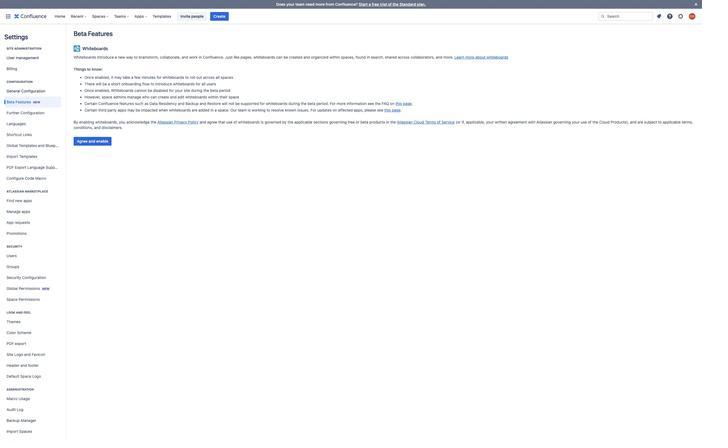 Task type: vqa. For each thing, say whether or not it's contained in the screenshot.
first "Vendor" from the bottom
no



Task type: locate. For each thing, give the bounding box(es) containing it.
look
[[7, 311, 15, 314]]

security for security configuration
[[7, 275, 21, 280]]

import down "backup manager"
[[7, 429, 18, 434]]

to right subject
[[659, 120, 662, 124]]

1 vertical spatial whiteboards
[[74, 55, 96, 59]]

2 vertical spatial beta
[[361, 120, 369, 124]]

new inside global permissions new
[[42, 287, 49, 290]]

configuration for security
[[22, 275, 46, 280]]

spaces,
[[341, 55, 355, 59]]

restore
[[207, 101, 221, 106]]

new for permissions
[[42, 287, 49, 290]]

favicon
[[32, 352, 45, 357]]

across right the shared
[[398, 55, 410, 59]]

1 site from the top
[[7, 47, 13, 50]]

1 vertical spatial free
[[348, 120, 355, 124]]

to left know:
[[87, 67, 91, 71]]

1 horizontal spatial backup
[[186, 101, 199, 106]]

1 horizontal spatial is
[[261, 120, 264, 124]]

global inside "link"
[[7, 143, 18, 148]]

0 horizontal spatial beta
[[7, 99, 15, 104]]

security configuration link
[[4, 272, 61, 283]]

support
[[46, 165, 60, 170]]

permissions down global permissions new
[[19, 297, 40, 302]]

1 horizontal spatial for
[[330, 101, 336, 106]]

0 horizontal spatial use
[[226, 120, 233, 124]]

whiteboards for whiteboards introduce a new way to brainstorm, collaborate, and work in confluence. just like pages, whiteboards can be created and organized within spaces, found in search, shared across collaborators, and more. learn more about whiteboards
[[74, 55, 96, 59]]

2 site from the top
[[7, 352, 13, 357]]

residency
[[159, 101, 177, 106]]

security for security
[[7, 245, 22, 248]]

1 horizontal spatial may
[[127, 108, 135, 112]]

1 vertical spatial .
[[401, 108, 402, 112]]

templates inside "link"
[[19, 143, 37, 148]]

and left the work at top left
[[182, 55, 188, 59]]

cloud left terms
[[414, 120, 424, 124]]

0 vertical spatial can
[[276, 55, 283, 59]]

1 global from the top
[[7, 143, 18, 148]]

see up please
[[368, 101, 374, 106]]

global permissions new
[[7, 286, 49, 291]]

0 vertical spatial .
[[412, 101, 413, 106]]

space
[[7, 297, 18, 302], [20, 374, 31, 379]]

spaces down "manager"
[[19, 429, 32, 434]]

1 horizontal spatial spaces
[[92, 14, 105, 18]]

across up users
[[203, 75, 215, 80]]

cloud
[[414, 120, 424, 124], [600, 120, 610, 124]]

and inside header and footer link
[[20, 363, 27, 368]]

certain left third
[[85, 108, 97, 112]]

products
[[370, 120, 385, 124]]

0 horizontal spatial space
[[102, 95, 112, 99]]

backup inside administration 'group'
[[7, 418, 20, 423]]

apps down atlassian marketplace
[[23, 198, 32, 203]]

once up "there"
[[85, 75, 94, 80]]

this page link
[[396, 101, 412, 106], [385, 108, 401, 112]]

enable
[[96, 139, 108, 144]]

the left products),
[[593, 120, 599, 124]]

can inside once enabled, it may take a few minutes for whiteboards to roll out across all spaces there will be a short onboarding flow to introduce whiteboards for all users once enabled, whiteboards cannot be disabled for your site during the beta period however, space admins manage who can create and edit whiteboards within their space certain confluence features such as data residency and backup and restore will not be supported for whiteboards during the beta period. for more information see the faq on this page . certain third party apps may be impacted when whiteboards are added in a space. our team is working to resolve known issues. for updates on affected apps, please see this page .
[[151, 95, 157, 99]]

1 horizontal spatial page
[[403, 101, 412, 106]]

are left added
[[192, 108, 198, 112]]

apps down features
[[118, 108, 126, 112]]

1 once from the top
[[85, 75, 94, 80]]

be
[[284, 55, 288, 59], [103, 82, 107, 86], [148, 88, 152, 93], [235, 101, 240, 106], [136, 108, 140, 112]]

site
[[184, 88, 190, 93]]

0 vertical spatial may
[[114, 75, 122, 80]]

0 vertical spatial spaces
[[92, 14, 105, 18]]

agree
[[77, 139, 88, 144]]

is
[[248, 108, 251, 112], [261, 120, 264, 124]]

short
[[111, 82, 120, 86]]

space down header and footer
[[20, 374, 31, 379]]

import spaces link
[[4, 426, 61, 437]]

learn more about whiteboards link
[[455, 55, 509, 59]]

global for global templates and blueprints
[[7, 143, 18, 148]]

1 vertical spatial features
[[16, 99, 31, 104]]

1 vertical spatial certain
[[85, 108, 97, 112]]

during
[[191, 88, 203, 93], [289, 101, 300, 106]]

beta up the issues.
[[308, 101, 316, 106]]

import inside administration 'group'
[[7, 429, 18, 434]]

pdf inside configuration "group"
[[7, 165, 14, 170]]

apps inside once enabled, it may take a few minutes for whiteboards to roll out across all spaces there will be a short onboarding flow to introduce whiteboards for all users once enabled, whiteboards cannot be disabled for your site during the beta period however, space admins manage who can create and edit whiteboards within their space certain confluence features such as data residency and backup and restore will not be supported for whiteboards during the beta period. for more information see the faq on this page . certain third party apps may be impacted when whiteboards are added in a space. our team is working to resolve known issues. for updates on affected apps, please see this page .
[[118, 108, 126, 112]]

0 vertical spatial for
[[330, 101, 336, 106]]

configuration down groups link
[[22, 275, 46, 280]]

new inside beta features new
[[33, 100, 40, 104]]

1 vertical spatial this page link
[[385, 108, 401, 112]]

new left way
[[118, 55, 125, 59]]

this right the 'faq'
[[396, 101, 402, 106]]

site up user at the top left
[[7, 47, 13, 50]]

1 vertical spatial beta
[[7, 99, 15, 104]]

close image
[[693, 1, 700, 8]]

introduce up know:
[[97, 55, 114, 59]]

data
[[150, 101, 158, 106]]

space permissions link
[[4, 294, 61, 305]]

enabled, up however,
[[95, 88, 110, 93]]

logo
[[14, 352, 23, 357], [32, 374, 41, 379]]

2 cloud from the left
[[600, 120, 610, 124]]

use
[[226, 120, 233, 124], [581, 120, 587, 124]]

of inside (or if, applicable, your written agreement with atlassian governing your use of the cloud products), and are subject to applicable terms, conditions, and disclaimers.
[[588, 120, 592, 124]]

beta down general
[[7, 99, 15, 104]]

1 use from the left
[[226, 120, 233, 124]]

1 horizontal spatial applicable
[[663, 120, 681, 124]]

0 horizontal spatial will
[[96, 82, 102, 86]]

site for site administration
[[7, 47, 13, 50]]

0 horizontal spatial beta
[[210, 88, 218, 93]]

on right updates
[[333, 108, 337, 112]]

global inside security group
[[7, 286, 18, 291]]

more up affected
[[337, 101, 346, 106]]

more inside once enabled, it may take a few minutes for whiteboards to roll out across all spaces there will be a short onboarding flow to introduce whiteboards for all users once enabled, whiteboards cannot be disabled for your site during the beta period however, space admins manage who can create and edit whiteboards within their space certain confluence features such as data residency and backup and restore will not be supported for whiteboards during the beta period. for more information see the faq on this page . certain third party apps may be impacted when whiteboards are added in a space. our team is working to resolve known issues. for updates on affected apps, please see this page .
[[337, 101, 346, 106]]

1 horizontal spatial space
[[20, 374, 31, 379]]

this
[[396, 101, 402, 106], [385, 108, 391, 112]]

1 horizontal spatial cloud
[[600, 120, 610, 124]]

the inside (or if, applicable, your written agreement with atlassian governing your use of the cloud products), and are subject to applicable terms, conditions, and disclaimers.
[[593, 120, 599, 124]]

by
[[283, 120, 287, 124]]

will right "there"
[[96, 82, 102, 86]]

and right agree at the top
[[89, 139, 95, 144]]

1 applicable from the left
[[295, 120, 313, 124]]

0 vertical spatial import
[[7, 154, 18, 159]]

and right products),
[[631, 120, 637, 124]]

confluence.
[[203, 55, 224, 59]]

0 vertical spatial pdf
[[7, 165, 14, 170]]

2 use from the left
[[581, 120, 587, 124]]

user management link
[[4, 52, 61, 63]]

standard
[[400, 2, 416, 7]]

templates link
[[151, 12, 173, 21]]

applicable
[[295, 120, 313, 124], [663, 120, 681, 124]]

in
[[199, 55, 202, 59], [367, 55, 370, 59], [211, 108, 214, 112], [386, 120, 390, 124]]

0 vertical spatial certain
[[85, 101, 97, 106]]

agree and enable button
[[74, 137, 112, 146]]

create
[[214, 14, 226, 18]]

1 horizontal spatial more
[[337, 101, 346, 106]]

apps,
[[354, 108, 364, 112]]

0 horizontal spatial more
[[316, 2, 325, 7]]

page right the 'faq'
[[403, 101, 412, 106]]

pdf left export
[[7, 341, 14, 346]]

1 security from the top
[[7, 245, 22, 248]]

1 vertical spatial pdf
[[7, 341, 14, 346]]

0 horizontal spatial governing
[[329, 120, 347, 124]]

spaces up beta features
[[92, 14, 105, 18]]

site administration
[[7, 47, 42, 50]]

whiteboards up things to know:
[[74, 55, 96, 59]]

0 vertical spatial on
[[390, 101, 395, 106]]

invite people
[[181, 14, 204, 18]]

1 vertical spatial permissions
[[19, 297, 40, 302]]

this page link for certain third party apps may be impacted when whiteboards are added in a space. our team is working to resolve known issues. for updates on affected apps, please see
[[385, 108, 401, 112]]

certain down however,
[[85, 101, 97, 106]]

within up restore
[[208, 95, 219, 99]]

1 vertical spatial introduce
[[155, 82, 172, 86]]

spaces
[[221, 75, 233, 80]]

for right disabled
[[169, 88, 174, 93]]

atlassian left terms
[[397, 120, 413, 124]]

beta inside configuration "group"
[[7, 99, 15, 104]]

spaces inside administration 'group'
[[19, 429, 32, 434]]

for right 'minutes' on the left top of the page
[[157, 75, 162, 80]]

1 import from the top
[[7, 154, 18, 159]]

permissions down 'security configuration' link
[[19, 286, 40, 291]]

is inside once enabled, it may take a few minutes for whiteboards to roll out across all spaces there will be a short onboarding flow to introduce whiteboards for all users once enabled, whiteboards cannot be disabled for your site during the beta period however, space admins manage who can create and edit whiteboards within their space certain confluence features such as data residency and backup and restore will not be supported for whiteboards during the beta period. for more information see the faq on this page . certain third party apps may be impacted when whiteboards are added in a space. our team is working to resolve known issues. for updates on affected apps, please see this page .
[[248, 108, 251, 112]]

with
[[528, 120, 536, 124]]

1 horizontal spatial new
[[42, 287, 49, 290]]

it
[[111, 75, 113, 80]]

are inside once enabled, it may take a few minutes for whiteboards to roll out across all spaces there will be a short onboarding flow to introduce whiteboards for all users once enabled, whiteboards cannot be disabled for your site during the beta period however, space admins manage who can create and edit whiteboards within their space certain confluence features such as data residency and backup and restore will not be supported for whiteboards during the beta period. for more information see the faq on this page . certain third party apps may be impacted when whiteboards are added in a space. our team is working to resolve known issues. for updates on affected apps, please see this page .
[[192, 108, 198, 112]]

applicable inside (or if, applicable, your written agreement with atlassian governing your use of the cloud products), and are subject to applicable terms, conditions, and disclaimers.
[[663, 120, 681, 124]]

features down spaces popup button
[[88, 30, 113, 37]]

your
[[287, 2, 295, 7], [175, 88, 183, 93], [486, 120, 494, 124], [572, 120, 580, 124]]

1 vertical spatial can
[[151, 95, 157, 99]]

audit
[[7, 407, 16, 412]]

0 horizontal spatial is
[[248, 108, 251, 112]]

0 vertical spatial once
[[85, 75, 94, 80]]

app
[[7, 220, 14, 225]]

languages link
[[4, 118, 61, 129]]

atlassian right with
[[537, 120, 553, 124]]

0 horizontal spatial features
[[16, 99, 31, 104]]

take
[[123, 75, 130, 80]]

0 horizontal spatial macro
[[7, 396, 18, 401]]

free
[[372, 2, 379, 7], [348, 120, 355, 124]]

1 vertical spatial enabled,
[[95, 88, 110, 93]]

1 horizontal spatial free
[[372, 2, 379, 7]]

configuration for general
[[21, 89, 45, 93]]

are inside (or if, applicable, your written agreement with atlassian governing your use of the cloud products), and are subject to applicable terms, conditions, and disclaimers.
[[638, 120, 644, 124]]

a
[[369, 2, 371, 7], [115, 55, 117, 59], [131, 75, 133, 80], [108, 82, 110, 86], [215, 108, 217, 112]]

2 security from the top
[[7, 275, 21, 280]]

for
[[157, 75, 162, 80], [196, 82, 201, 86], [169, 88, 174, 93], [260, 101, 265, 106]]

1 vertical spatial macro
[[7, 396, 18, 401]]

backup down audit log
[[7, 418, 20, 423]]

import inside configuration "group"
[[7, 154, 18, 159]]

introduce inside once enabled, it may take a few minutes for whiteboards to roll out across all spaces there will be a short onboarding flow to introduce whiteboards for all users once enabled, whiteboards cannot be disabled for your site during the beta period however, space admins manage who can create and edit whiteboards within their space certain confluence features such as data residency and backup and restore will not be supported for whiteboards during the beta period. for more information see the faq on this page . certain third party apps may be impacted when whiteboards are added in a space. our team is working to resolve known issues. for updates on affected apps, please see this page .
[[155, 82, 172, 86]]

. up (or if, applicable, your written agreement with atlassian governing your use of the cloud products), and are subject to applicable terms, conditions, and disclaimers.
[[401, 108, 402, 112]]

space up not
[[229, 95, 239, 99]]

organized
[[311, 55, 329, 59]]

a left short
[[108, 82, 110, 86]]

1 vertical spatial security
[[7, 275, 21, 280]]

beta right or
[[361, 120, 369, 124]]

configure code macro link
[[4, 173, 61, 184]]

who
[[142, 95, 150, 99]]

1 vertical spatial logo
[[32, 374, 41, 379]]

. up the atlassian cloud terms of service link
[[412, 101, 413, 106]]

whiteboards,
[[95, 120, 118, 124]]

banner
[[0, 9, 703, 24]]

pdf export language support
[[7, 165, 60, 170]]

0 vertical spatial global
[[7, 143, 18, 148]]

across inside once enabled, it may take a few minutes for whiteboards to roll out across all spaces there will be a short onboarding flow to introduce whiteboards for all users once enabled, whiteboards cannot be disabled for your site during the beta period however, space admins manage who can create and edit whiteboards within their space certain confluence features such as data residency and backup and restore will not be supported for whiteboards during the beta period. for more information see the faq on this page . certain third party apps may be impacted when whiteboards are added in a space. our team is working to resolve known issues. for updates on affected apps, please see this page .
[[203, 75, 215, 80]]

0 vertical spatial are
[[192, 108, 198, 112]]

0 vertical spatial beta
[[74, 30, 87, 37]]

pdf for pdf export language support
[[7, 165, 14, 170]]

macro inside configuration "group"
[[35, 176, 46, 181]]

1 vertical spatial beta
[[308, 101, 316, 106]]

period
[[219, 88, 230, 93]]

1 pdf from the top
[[7, 165, 14, 170]]

once down "there"
[[85, 88, 94, 93]]

appswitcher icon image
[[5, 13, 11, 20]]

confluence image
[[14, 13, 47, 20], [14, 13, 47, 20]]

1 horizontal spatial governing
[[554, 120, 571, 124]]

2 pdf from the top
[[7, 341, 14, 346]]

features inside configuration "group"
[[16, 99, 31, 104]]

features
[[88, 30, 113, 37], [16, 99, 31, 104]]

export
[[15, 165, 26, 170]]

site logo and favicon link
[[4, 349, 61, 360]]

beta down users
[[210, 88, 218, 93]]

is left the governed
[[261, 120, 264, 124]]

2 space from the left
[[229, 95, 239, 99]]

banner containing home
[[0, 9, 703, 24]]

privacy
[[174, 120, 187, 124]]

during up known
[[289, 101, 300, 106]]

macro inside administration 'group'
[[7, 396, 18, 401]]

0 vertical spatial logo
[[14, 352, 23, 357]]

0 vertical spatial this page link
[[396, 101, 412, 106]]

0 horizontal spatial can
[[151, 95, 157, 99]]

cloud inside (or if, applicable, your written agreement with atlassian governing your use of the cloud products), and are subject to applicable terms, conditions, and disclaimers.
[[600, 120, 610, 124]]

more left from
[[316, 2, 325, 7]]

new down 'security configuration' link
[[42, 287, 49, 290]]

templates for import templates
[[19, 154, 37, 159]]

2 import from the top
[[7, 429, 18, 434]]

2 governing from the left
[[554, 120, 571, 124]]

use inside (or if, applicable, your written agreement with atlassian governing your use of the cloud products), and are subject to applicable terms, conditions, and disclaimers.
[[581, 120, 587, 124]]

1 certain from the top
[[85, 101, 97, 106]]

know:
[[92, 67, 103, 71]]

apps up requests
[[22, 209, 30, 214]]

0 horizontal spatial backup
[[7, 418, 20, 423]]

more right learn at the top right
[[466, 55, 475, 59]]

1 horizontal spatial see
[[377, 108, 384, 112]]

0 horizontal spatial all
[[202, 82, 206, 86]]

1 vertical spatial space
[[20, 374, 31, 379]]

whiteboards up disabled
[[163, 75, 184, 80]]

to inside (or if, applicable, your written agreement with atlassian governing your use of the cloud products), and are subject to applicable terms, conditions, and disclaimers.
[[659, 120, 662, 124]]

and up added
[[200, 101, 206, 106]]

new down general configuration link
[[33, 100, 40, 104]]

pdf for pdf export
[[7, 341, 14, 346]]

beta for beta features
[[74, 30, 87, 37]]

conditions,
[[74, 125, 93, 130]]

1 governing from the left
[[329, 120, 347, 124]]

is down the "supported"
[[248, 108, 251, 112]]

whiteboards right pages,
[[254, 55, 275, 59]]

1 horizontal spatial features
[[88, 30, 113, 37]]

0 vertical spatial beta
[[210, 88, 218, 93]]

2 applicable from the left
[[663, 120, 681, 124]]

site
[[7, 47, 13, 50], [7, 352, 13, 357]]

0 vertical spatial space
[[7, 297, 18, 302]]

backup up added
[[186, 101, 199, 106]]

can
[[276, 55, 283, 59], [151, 95, 157, 99]]

import for import templates
[[7, 154, 18, 159]]

to right flow
[[151, 82, 154, 86]]

1 horizontal spatial this
[[396, 101, 402, 106]]

1 vertical spatial this
[[385, 108, 391, 112]]

0 vertical spatial new
[[33, 100, 40, 104]]

0 horizontal spatial applicable
[[295, 120, 313, 124]]

configuration
[[7, 80, 33, 83], [21, 89, 45, 93], [20, 111, 44, 115], [22, 275, 46, 280]]

and left agree on the left top
[[200, 120, 206, 124]]

settings icon image
[[678, 13, 685, 20]]

1 vertical spatial across
[[203, 75, 215, 80]]

1 horizontal spatial beta
[[74, 30, 87, 37]]

site up header
[[7, 352, 13, 357]]

configuration inside security group
[[22, 275, 46, 280]]

whiteboards for whiteboards
[[82, 46, 108, 51]]

logo down export
[[14, 352, 23, 357]]

1 enabled, from the top
[[95, 75, 110, 80]]

security down groups
[[7, 275, 21, 280]]

global up space permissions
[[7, 286, 18, 291]]

party
[[108, 108, 117, 112]]

0 vertical spatial free
[[372, 2, 379, 7]]

introduce
[[97, 55, 114, 59], [155, 82, 172, 86]]

a down restore
[[215, 108, 217, 112]]

backup inside once enabled, it may take a few minutes for whiteboards to roll out across all spaces there will be a short onboarding flow to introduce whiteboards for all users once enabled, whiteboards cannot be disabled for your site during the beta period however, space admins manage who can create and edit whiteboards within their space certain confluence features such as data residency and backup and restore will not be supported for whiteboards during the beta period. for more information see the faq on this page . certain third party apps may be impacted when whiteboards are added in a space. our team is working to resolve known issues. for updates on affected apps, please see this page .
[[186, 101, 199, 106]]

1 horizontal spatial macro
[[35, 176, 46, 181]]

site inside site administration group
[[7, 47, 13, 50]]

look and feel group
[[4, 305, 61, 384]]

0 vertical spatial is
[[248, 108, 251, 112]]

find new apps
[[7, 198, 32, 203]]

a left way
[[115, 55, 117, 59]]

features down general configuration
[[16, 99, 31, 104]]

0 horizontal spatial cloud
[[414, 120, 424, 124]]

0 vertical spatial permissions
[[19, 286, 40, 291]]

usage
[[19, 396, 30, 401]]

1 vertical spatial global
[[7, 286, 18, 291]]

atlassian inside (or if, applicable, your written agreement with atlassian governing your use of the cloud products), and are subject to applicable terms, conditions, and disclaimers.
[[537, 120, 553, 124]]

during right site
[[191, 88, 203, 93]]

0 horizontal spatial new
[[33, 100, 40, 104]]

0 vertical spatial all
[[216, 75, 220, 80]]

features for beta features new
[[16, 99, 31, 104]]

applicable down the issues.
[[295, 120, 313, 124]]

in inside once enabled, it may take a few minutes for whiteboards to roll out across all spaces there will be a short onboarding flow to introduce whiteboards for all users once enabled, whiteboards cannot be disabled for your site during the beta period however, space admins manage who can create and edit whiteboards within their space certain confluence features such as data residency and backup and restore will not be supported for whiteboards during the beta period. for more information see the faq on this page . certain third party apps may be impacted when whiteboards are added in a space. our team is working to resolve known issues. for updates on affected apps, please see this page .
[[211, 108, 214, 112]]

macro usage
[[7, 396, 30, 401]]

be down 'such' at the top left of page
[[136, 108, 140, 112]]

atlassian inside group
[[7, 190, 24, 193]]

(or if, applicable, your written agreement with atlassian governing your use of the cloud products), and are subject to applicable terms, conditions, and disclaimers.
[[74, 120, 694, 130]]

1 vertical spatial once
[[85, 88, 94, 93]]

0 horizontal spatial page
[[392, 108, 401, 112]]

1 horizontal spatial all
[[216, 75, 220, 80]]

disabled
[[153, 88, 168, 93]]

0 vertical spatial security
[[7, 245, 22, 248]]

and inside the global templates and blueprints "link"
[[38, 143, 45, 148]]

groups link
[[4, 261, 61, 272]]

2 vertical spatial whiteboards
[[111, 88, 134, 93]]

macro right code
[[35, 176, 46, 181]]

templates
[[153, 14, 171, 18], [19, 143, 37, 148], [19, 154, 37, 159]]

2 vertical spatial apps
[[22, 209, 30, 214]]

updates
[[318, 108, 332, 112]]

pdf inside look and feel group
[[7, 341, 14, 346]]

new
[[118, 55, 125, 59], [15, 198, 22, 203]]

issues.
[[298, 108, 310, 112]]

backup
[[186, 101, 199, 106], [7, 418, 20, 423]]

need
[[306, 2, 315, 7]]

to
[[134, 55, 138, 59], [87, 67, 91, 71], [185, 75, 189, 80], [151, 82, 154, 86], [267, 108, 270, 112], [659, 120, 662, 124]]

and left footer
[[20, 363, 27, 368]]

space up the look
[[7, 297, 18, 302]]

collaborators,
[[411, 55, 435, 59]]

color
[[7, 330, 16, 335]]

beta right collapse sidebar image
[[74, 30, 87, 37]]

may right it
[[114, 75, 122, 80]]

2 global from the top
[[7, 286, 18, 291]]

whiteboards up privacy
[[169, 108, 191, 112]]

1 vertical spatial spaces
[[19, 429, 32, 434]]

site inside site logo and favicon link
[[7, 352, 13, 357]]

1 vertical spatial site
[[7, 352, 13, 357]]

collapse sidebar image
[[59, 27, 71, 38]]

for up working
[[260, 101, 265, 106]]

global down shortcut
[[7, 143, 18, 148]]

0 vertical spatial backup
[[186, 101, 199, 106]]

0 horizontal spatial team
[[238, 108, 247, 112]]

1 vertical spatial backup
[[7, 418, 20, 423]]



Task type: describe. For each thing, give the bounding box(es) containing it.
2 enabled, from the top
[[95, 88, 110, 93]]

manage
[[7, 209, 21, 214]]

default space logo link
[[4, 371, 61, 382]]

export
[[15, 341, 26, 346]]

create
[[158, 95, 169, 99]]

administration
[[7, 388, 34, 391]]

spaces inside popup button
[[92, 14, 105, 18]]

global templates and blueprints link
[[4, 140, 63, 151]]

configuration group
[[4, 74, 63, 186]]

manage apps
[[7, 209, 30, 214]]

0 horizontal spatial this
[[385, 108, 391, 112]]

out
[[196, 75, 202, 80]]

1 horizontal spatial on
[[390, 101, 395, 106]]

blueprints
[[46, 143, 63, 148]]

to right way
[[134, 55, 138, 59]]

1 horizontal spatial beta
[[308, 101, 316, 106]]

backup manager
[[7, 418, 36, 423]]

the down impacted
[[151, 120, 156, 124]]

site administration group
[[4, 41, 61, 76]]

1 vertical spatial all
[[202, 82, 206, 86]]

app requests
[[7, 220, 30, 225]]

app requests link
[[4, 217, 61, 228]]

templates for global templates and blueprints
[[19, 143, 37, 148]]

space inside look and feel group
[[20, 374, 31, 379]]

the right by
[[288, 120, 294, 124]]

feel
[[24, 311, 31, 314]]

learn
[[455, 55, 465, 59]]

further configuration link
[[4, 108, 61, 118]]

1 space from the left
[[102, 95, 112, 99]]

global element
[[3, 9, 598, 24]]

things to know:
[[74, 67, 103, 71]]

features for beta features
[[88, 30, 113, 37]]

recent
[[71, 14, 83, 18]]

by
[[74, 120, 78, 124]]

to left roll
[[185, 75, 189, 80]]

0 vertical spatial introduce
[[97, 55, 114, 59]]

home
[[55, 14, 65, 18]]

1 vertical spatial page
[[392, 108, 401, 112]]

search image
[[601, 14, 605, 18]]

2 certain from the top
[[85, 108, 97, 112]]

users link
[[4, 250, 61, 261]]

more.
[[444, 55, 454, 59]]

new inside "link"
[[15, 198, 22, 203]]

work
[[189, 55, 198, 59]]

atlassian cloud terms of service link
[[397, 120, 455, 124]]

manager
[[21, 418, 36, 423]]

a right start
[[369, 2, 371, 7]]

0 vertical spatial during
[[191, 88, 203, 93]]

1 vertical spatial more
[[466, 55, 475, 59]]

space permissions
[[7, 297, 40, 302]]

governing inside (or if, applicable, your written agreement with atlassian governing your use of the cloud products), and are subject to applicable terms, conditions, and disclaimers.
[[554, 120, 571, 124]]

user management
[[7, 55, 39, 60]]

shortcut
[[7, 132, 22, 137]]

within inside once enabled, it may take a few minutes for whiteboards to roll out across all spaces there will be a short onboarding flow to introduce whiteboards for all users once enabled, whiteboards cannot be disabled for your site during the beta period however, space admins manage who can create and edit whiteboards within their space certain confluence features such as data residency and backup and restore will not be supported for whiteboards during the beta period. for more information see the faq on this page . certain third party apps may be impacted when whiteboards are added in a space. our team is working to resolve known issues. for updates on affected apps, please see this page .
[[208, 95, 219, 99]]

agreement
[[509, 120, 527, 124]]

and right created
[[304, 55, 310, 59]]

onboarding
[[121, 82, 141, 86]]

global for global permissions new
[[7, 286, 18, 291]]

in right products
[[386, 120, 390, 124]]

find new apps link
[[4, 195, 61, 206]]

0 vertical spatial across
[[398, 55, 410, 59]]

whiteboards down site
[[185, 95, 207, 99]]

promotions
[[7, 231, 27, 236]]

find
[[7, 198, 14, 203]]

whiteboards up site
[[173, 82, 195, 86]]

beta for beta features new
[[7, 99, 15, 104]]

spaces button
[[91, 12, 111, 21]]

site logo and favicon
[[7, 352, 45, 357]]

your profile and preferences image
[[690, 13, 696, 20]]

permissions for space
[[19, 297, 40, 302]]

security group
[[4, 239, 61, 307]]

the up the issues.
[[301, 101, 307, 106]]

be right not
[[235, 101, 240, 106]]

0 horizontal spatial on
[[333, 108, 337, 112]]

from
[[326, 2, 334, 7]]

billing link
[[4, 63, 61, 74]]

the left the 'faq'
[[375, 101, 381, 106]]

configuration for further
[[20, 111, 44, 115]]

backup manager link
[[4, 415, 61, 426]]

1 vertical spatial is
[[261, 120, 264, 124]]

1 horizontal spatial new
[[118, 55, 125, 59]]

in right "found"
[[367, 55, 370, 59]]

you
[[119, 120, 125, 124]]

supported
[[241, 101, 259, 106]]

1 cloud from the left
[[414, 120, 424, 124]]

the right the trial
[[393, 2, 399, 7]]

1 vertical spatial may
[[127, 108, 135, 112]]

be left created
[[284, 55, 288, 59]]

whiteboards introduce a new way to brainstorm, collaborate, and work in confluence. just like pages, whiteboards can be created and organized within spaces, found in search, shared across collaborators, and more. learn more about whiteboards
[[74, 55, 509, 59]]

invite people button
[[177, 12, 207, 21]]

Search field
[[599, 12, 653, 21]]

further
[[7, 111, 19, 115]]

audit log link
[[4, 404, 61, 415]]

0 vertical spatial more
[[316, 2, 325, 7]]

billing
[[7, 66, 17, 71]]

code
[[25, 176, 34, 181]]

be down flow
[[148, 88, 152, 93]]

and down whiteboards, on the left of the page
[[94, 125, 101, 130]]

links
[[23, 132, 32, 137]]

templates inside the global "element"
[[153, 14, 171, 18]]

found
[[356, 55, 366, 59]]

trial
[[380, 2, 387, 7]]

does
[[276, 2, 286, 7]]

and left feel
[[16, 311, 23, 314]]

0 vertical spatial see
[[368, 101, 374, 106]]

a left 'few'
[[131, 75, 133, 80]]

pdf export link
[[4, 338, 61, 349]]

management
[[16, 55, 39, 60]]

0 vertical spatial this
[[396, 101, 402, 106]]

themes
[[7, 320, 21, 324]]

pages,
[[241, 55, 253, 59]]

and left more.
[[436, 55, 443, 59]]

this page link for certain confluence features such as data residency and backup and restore will not be supported for whiteboards during the beta period. for more information see the faq on
[[396, 101, 412, 106]]

home link
[[53, 12, 67, 21]]

applicable for sections
[[295, 120, 313, 124]]

default space logo
[[7, 374, 41, 379]]

resolve
[[271, 108, 284, 112]]

once enabled, it may take a few minutes for whiteboards to roll out across all spaces there will be a short onboarding flow to introduce whiteboards for all users once enabled, whiteboards cannot be disabled for your site during the beta period however, space admins manage who can create and edit whiteboards within their space certain confluence features such as data residency and backup and restore will not be supported for whiteboards during the beta period. for more information see the faq on this page . certain third party apps may be impacted when whiteboards are added in a space. our team is working to resolve known issues. for updates on affected apps, please see this page .
[[85, 75, 413, 112]]

plan.
[[417, 2, 426, 7]]

2 once from the top
[[85, 88, 94, 93]]

pdf export
[[7, 341, 26, 346]]

0 horizontal spatial may
[[114, 75, 122, 80]]

and left edit
[[170, 95, 177, 99]]

0 vertical spatial within
[[330, 55, 340, 59]]

site for site logo and favicon
[[7, 352, 13, 357]]

in right the work at top left
[[199, 55, 202, 59]]

atlassian marketplace group
[[4, 184, 61, 241]]

applicable,
[[466, 120, 485, 124]]

for down out
[[196, 82, 201, 86]]

there
[[85, 82, 95, 86]]

1 horizontal spatial during
[[289, 101, 300, 106]]

and down edit
[[178, 101, 185, 106]]

requests
[[15, 220, 30, 225]]

the right products
[[391, 120, 396, 124]]

space inside security group
[[7, 297, 18, 302]]

your inside once enabled, it may take a few minutes for whiteboards to roll out across all spaces there will be a short onboarding flow to introduce whiteboards for all users once enabled, whiteboards cannot be disabled for your site during the beta period however, space admins manage who can create and edit whiteboards within their space certain confluence features such as data residency and backup and restore will not be supported for whiteboards during the beta period. for more information see the faq on this page . certain third party apps may be impacted when whiteboards are added in a space. our team is working to resolve known issues. for updates on affected apps, please see this page .
[[175, 88, 183, 93]]

to left resolve
[[267, 108, 270, 112]]

help icon image
[[667, 13, 674, 20]]

marketplace
[[25, 190, 48, 193]]

admins
[[113, 95, 126, 99]]

atlassian privacy policy link
[[157, 120, 199, 124]]

create link
[[210, 12, 229, 21]]

applicable for terms,
[[663, 120, 681, 124]]

beta features new
[[7, 99, 40, 104]]

manage apps link
[[4, 206, 61, 217]]

beta features
[[74, 30, 113, 37]]

user
[[7, 55, 15, 60]]

permissions for global
[[19, 286, 40, 291]]

and inside site logo and favicon link
[[24, 352, 31, 357]]

faq
[[382, 101, 389, 106]]

few
[[134, 75, 141, 80]]

1 vertical spatial see
[[377, 108, 384, 112]]

audit log
[[7, 407, 23, 412]]

whiteboards right about
[[487, 55, 509, 59]]

0 horizontal spatial for
[[311, 108, 317, 112]]

whiteboards inside once enabled, it may take a few minutes for whiteboards to roll out across all spaces there will be a short onboarding flow to introduce whiteboards for all users once enabled, whiteboards cannot be disabled for your site during the beta period however, space admins manage who can create and edit whiteboards within their space certain confluence features such as data residency and backup and restore will not be supported for whiteboards during the beta period. for more information see the faq on this page . certain third party apps may be impacted when whiteboards are added in a space. our team is working to resolve known issues. for updates on affected apps, please see this page .
[[111, 88, 134, 93]]

whiteboards up resolve
[[266, 101, 288, 106]]

security configuration
[[7, 275, 46, 280]]

team inside once enabled, it may take a few minutes for whiteboards to roll out across all spaces there will be a short onboarding flow to introduce whiteboards for all users once enabled, whiteboards cannot be disabled for your site during the beta period however, space admins manage who can create and edit whiteboards within their space certain confluence features such as data residency and backup and restore will not be supported for whiteboards during the beta period. for more information see the faq on this page . certain third party apps may be impacted when whiteboards are added in a space. our team is working to resolve known issues. for updates on affected apps, please see this page .
[[238, 108, 247, 112]]

whiteboards down working
[[238, 120, 260, 124]]

agree and enable
[[77, 139, 108, 144]]

the down users
[[204, 88, 209, 93]]

administration group
[[4, 382, 61, 441]]

atlassian down when
[[157, 120, 173, 124]]

disclaimers.
[[102, 125, 123, 130]]

new for features
[[33, 100, 40, 104]]

space.
[[218, 108, 230, 112]]

be left short
[[103, 82, 107, 86]]

apps inside "link"
[[23, 198, 32, 203]]

0 horizontal spatial .
[[401, 108, 402, 112]]

and inside the agree and enable 'button'
[[89, 139, 95, 144]]

configuration up general
[[7, 80, 33, 83]]

import for import spaces
[[7, 429, 18, 434]]

enabling
[[79, 120, 94, 124]]

pdf export language support link
[[4, 162, 61, 173]]

shared
[[385, 55, 397, 59]]

teams
[[114, 14, 126, 18]]

import spaces
[[7, 429, 32, 434]]

themes link
[[4, 317, 61, 327]]

0 vertical spatial team
[[296, 2, 305, 7]]

1 horizontal spatial will
[[222, 101, 228, 106]]

notification icon image
[[656, 13, 663, 20]]

users
[[207, 82, 216, 86]]



